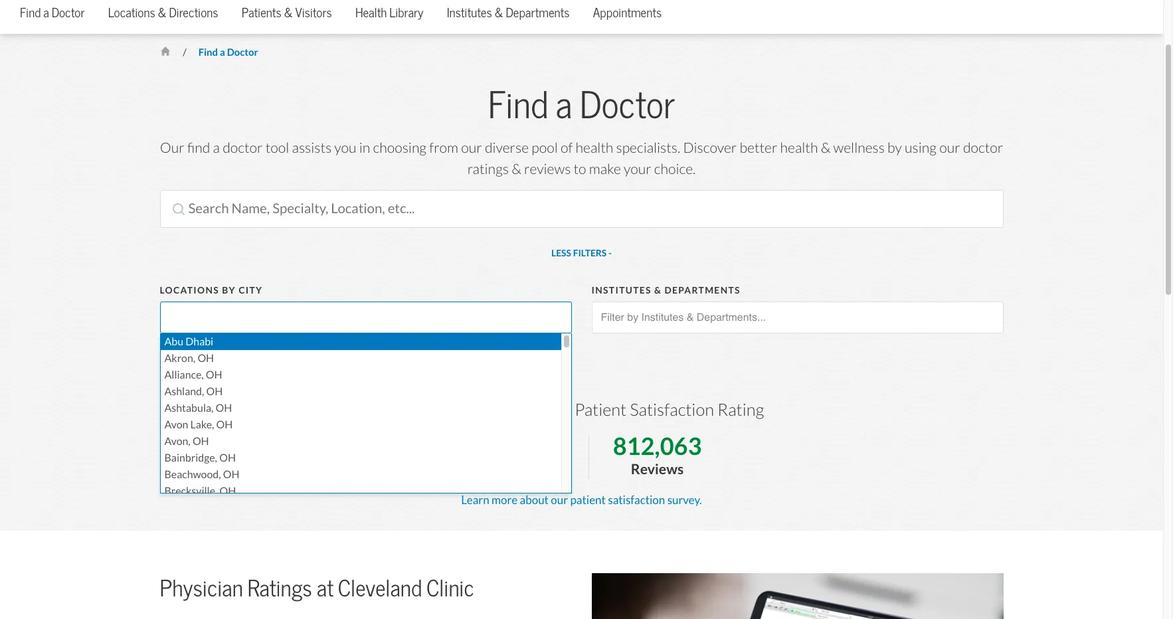 Task type: describe. For each thing, give the bounding box(es) containing it.
institutes & departments link
[[447, 0, 570, 34]]

reviews
[[631, 461, 684, 479]]

star rating icons image
[[462, 436, 564, 455]]

appointments
[[593, 4, 662, 20]]

avon,
[[164, 435, 191, 448]]

your
[[624, 160, 652, 178]]

beachwood,
[[164, 468, 221, 481]]

1 horizontal spatial our
[[551, 493, 568, 508]]

oh right alliance,
[[206, 368, 222, 381]]

diverse
[[485, 139, 529, 157]]

about
[[520, 493, 549, 508]]

survey.
[[668, 493, 702, 508]]

health library
[[356, 4, 424, 20]]

locations for locations & directions
[[108, 4, 155, 20]]

locations for locations by city
[[160, 285, 219, 297]]

our
[[160, 139, 185, 157]]

overall
[[519, 399, 572, 420]]

our find a doctor tool assists you in choosing from our diverse pool of health specialists. discover better health & wellness by using our doctor ratings & reviews to make your choice.
[[160, 139, 1004, 178]]

2 horizontal spatial doctor
[[580, 82, 675, 128]]

doctor for find a doctor link to the top
[[52, 4, 85, 20]]

1 horizontal spatial find a doctor link
[[198, 46, 258, 59]]

1 vertical spatial by
[[222, 285, 236, 297]]

1 vertical spatial clinic
[[427, 575, 474, 603]]

tool
[[266, 139, 289, 157]]

brecksville,
[[164, 484, 218, 498]]

abu
[[164, 335, 184, 348]]

to
[[574, 160, 587, 178]]

wellness
[[834, 139, 885, 157]]

bainbridge,
[[164, 451, 217, 465]]

avon
[[164, 418, 188, 431]]

filters link
[[552, 244, 612, 265]]

reviews
[[524, 160, 571, 178]]

locations & directions
[[108, 4, 218, 20]]

city
[[239, 285, 263, 297]]

at
[[317, 575, 334, 603]]

doctor for find a doctor link to the right
[[227, 46, 258, 59]]

patient
[[571, 493, 606, 508]]

learn more about our patient satisfaction survey.
[[461, 493, 702, 508]]

cleveland clinic overall patient satisfaction rating
[[399, 399, 765, 420]]

patients
[[242, 4, 282, 20]]

health library link
[[356, 0, 424, 34]]

812,063
[[613, 432, 702, 462]]

assists
[[292, 139, 332, 157]]

using
[[905, 139, 937, 157]]

abu dhabi akron, oh alliance, oh ashland, oh ashtabula, oh avon lake, oh avon, oh bainbridge, oh beachwood, oh brecksville, oh
[[164, 335, 240, 498]]

1 vertical spatial departments
[[665, 285, 741, 297]]

1 horizontal spatial find
[[198, 46, 218, 59]]

directions
[[169, 4, 218, 20]]

Search Name, Specialty, Location, etc... search field
[[160, 190, 1004, 228]]

0 horizontal spatial find
[[20, 4, 41, 20]]

812,063 reviews
[[613, 432, 702, 479]]

visitors
[[295, 4, 332, 20]]

0 vertical spatial find a doctor
[[20, 4, 85, 20]]

oh down lake,
[[193, 435, 209, 448]]

oh right lake,
[[216, 418, 233, 431]]

0 vertical spatial clinic
[[474, 399, 515, 420]]

learn
[[461, 493, 490, 508]]

oh right ashtabula,
[[216, 401, 232, 415]]

patients & visitors
[[242, 4, 332, 20]]

1 vertical spatial cleveland
[[338, 575, 422, 603]]

0 horizontal spatial our
[[461, 139, 482, 157]]

institutes inside 'link'
[[447, 4, 492, 20]]

2 doctor from the left
[[964, 139, 1004, 157]]

/
[[183, 46, 187, 59]]

0 vertical spatial find a doctor link
[[20, 0, 85, 34]]



Task type: vqa. For each thing, say whether or not it's contained in the screenshot.
the topmost Cleveland
yes



Task type: locate. For each thing, give the bounding box(es) containing it.
1 vertical spatial doctor
[[227, 46, 258, 59]]

doctor
[[223, 139, 263, 157], [964, 139, 1004, 157]]

0 vertical spatial find
[[20, 4, 41, 20]]

our right about
[[551, 493, 568, 508]]

ashland,
[[164, 385, 204, 398]]

0 vertical spatial doctor
[[52, 4, 85, 20]]

0 horizontal spatial doctor
[[52, 4, 85, 20]]

1 vertical spatial find
[[198, 46, 218, 59]]

2 horizontal spatial find a doctor
[[488, 82, 675, 128]]

1 horizontal spatial find a doctor
[[198, 46, 258, 59]]

0 vertical spatial departments
[[506, 4, 570, 20]]

in
[[359, 139, 370, 157]]

ashtabula,
[[164, 401, 214, 415]]

discover
[[684, 139, 737, 157]]

better
[[740, 139, 778, 157]]

our up ratings
[[461, 139, 482, 157]]

doctor
[[52, 4, 85, 20], [227, 46, 258, 59], [580, 82, 675, 128]]

a inside our find a doctor tool assists you in choosing from our diverse pool of health specialists. discover better health & wellness by using our doctor ratings & reviews to make your choice.
[[213, 139, 220, 157]]

1 horizontal spatial doctor
[[964, 139, 1004, 157]]

by inside our find a doctor tool assists you in choosing from our diverse pool of health specialists. discover better health & wellness by using our doctor ratings & reviews to make your choice.
[[888, 139, 902, 157]]

ratings
[[468, 160, 509, 178]]

oh
[[198, 352, 214, 365], [206, 368, 222, 381], [206, 385, 223, 398], [216, 401, 232, 415], [216, 418, 233, 431], [193, 435, 209, 448], [219, 451, 236, 465], [223, 468, 240, 481], [220, 484, 236, 498]]

of
[[561, 139, 573, 157]]

None text field
[[164, 303, 274, 332]]

by left using on the top of page
[[888, 139, 902, 157]]

0 horizontal spatial doctor
[[223, 139, 263, 157]]

2 horizontal spatial find
[[488, 82, 549, 128]]

institutes down filters
[[592, 285, 652, 297]]

institutes right library
[[447, 4, 492, 20]]

2 vertical spatial find a doctor
[[488, 82, 675, 128]]

institutes & departments
[[447, 4, 570, 20], [592, 285, 741, 297]]

alliance,
[[164, 368, 204, 381]]

by left city
[[222, 285, 236, 297]]

2 vertical spatial doctor
[[580, 82, 675, 128]]

0 horizontal spatial health
[[576, 139, 614, 157]]

more
[[492, 493, 518, 508]]

0 vertical spatial cleveland
[[399, 399, 471, 420]]

our
[[461, 139, 482, 157], [940, 139, 961, 157], [551, 493, 568, 508]]

akron,
[[164, 352, 196, 365]]

0 horizontal spatial institutes
[[447, 4, 492, 20]]

departments
[[506, 4, 570, 20], [665, 285, 741, 297]]

0 vertical spatial locations
[[108, 4, 155, 20]]

our right using on the top of page
[[940, 139, 961, 157]]

by
[[888, 139, 902, 157], [222, 285, 236, 297]]

locations & directions link
[[108, 0, 218, 34]]

health right better
[[781, 139, 818, 157]]

pool
[[532, 139, 558, 157]]

1 horizontal spatial departments
[[665, 285, 741, 297]]

person holding tablet looking at cleveland clinic doctor profiles image
[[592, 574, 1004, 619]]

1 vertical spatial institutes & departments
[[592, 285, 741, 297]]

2 vertical spatial find
[[488, 82, 549, 128]]

filters
[[573, 248, 607, 259]]

0 horizontal spatial by
[[222, 285, 236, 297]]

locations left directions
[[108, 4, 155, 20]]

health
[[356, 4, 387, 20]]

2 horizontal spatial our
[[940, 139, 961, 157]]

&
[[158, 4, 167, 20], [284, 4, 293, 20], [495, 4, 504, 20], [821, 139, 831, 157], [512, 160, 522, 178], [655, 285, 662, 297]]

locations up dhabi on the bottom of the page
[[160, 285, 219, 297]]

library
[[390, 4, 424, 20]]

you
[[335, 139, 357, 157]]

0 vertical spatial institutes & departments
[[447, 4, 570, 20]]

physician
[[160, 575, 243, 603]]

2 health from the left
[[781, 139, 818, 157]]

lake,
[[190, 418, 214, 431]]

locations by city
[[160, 285, 263, 297]]

1 vertical spatial find a doctor link
[[198, 46, 258, 59]]

oh right the 'brecksville,'
[[220, 484, 236, 498]]

specialists.
[[617, 139, 681, 157]]

departments inside 'link'
[[506, 4, 570, 20]]

oh right ashland,
[[206, 385, 223, 398]]

1 vertical spatial locations
[[160, 285, 219, 297]]

patient
[[575, 399, 627, 420]]

1 health from the left
[[576, 139, 614, 157]]

1 horizontal spatial institutes & departments
[[592, 285, 741, 297]]

institutes
[[447, 4, 492, 20], [592, 285, 652, 297]]

0 vertical spatial by
[[888, 139, 902, 157]]

cleveland
[[399, 399, 471, 420], [338, 575, 422, 603]]

appointments link
[[593, 0, 662, 34]]

choosing
[[373, 139, 427, 157]]

1 vertical spatial find a doctor
[[198, 46, 258, 59]]

health up make in the right of the page
[[576, 139, 614, 157]]

clinic
[[474, 399, 515, 420], [427, 575, 474, 603]]

doctor right using on the top of page
[[964, 139, 1004, 157]]

& inside 'link'
[[495, 4, 504, 20]]

0 horizontal spatial find a doctor
[[20, 4, 85, 20]]

satisfaction
[[630, 399, 714, 420]]

patients & visitors link
[[242, 0, 332, 34]]

health
[[576, 139, 614, 157], [781, 139, 818, 157]]

dhabi
[[186, 335, 213, 348]]

oh right bainbridge,
[[219, 451, 236, 465]]

locations
[[108, 4, 155, 20], [160, 285, 219, 297]]

1 doctor from the left
[[223, 139, 263, 157]]

find
[[187, 139, 210, 157]]

0 horizontal spatial institutes & departments
[[447, 4, 570, 20]]

oh right beachwood,
[[223, 468, 240, 481]]

learn more about our patient satisfaction survey. link
[[461, 493, 702, 508]]

1 horizontal spatial by
[[888, 139, 902, 157]]

satisfaction
[[608, 493, 665, 508]]

0 horizontal spatial find a doctor link
[[20, 0, 85, 34]]

find a doctor link
[[20, 0, 85, 34], [198, 46, 258, 59]]

0 vertical spatial institutes
[[447, 4, 492, 20]]

doctor left tool
[[223, 139, 263, 157]]

oh down dhabi on the bottom of the page
[[198, 352, 214, 365]]

None text field
[[596, 303, 1000, 332]]

rating
[[718, 399, 765, 420]]

1 horizontal spatial locations
[[160, 285, 219, 297]]

1 horizontal spatial health
[[781, 139, 818, 157]]

choice.
[[655, 160, 696, 178]]

from
[[430, 139, 459, 157]]

find a doctor
[[20, 4, 85, 20], [198, 46, 258, 59], [488, 82, 675, 128]]

1 vertical spatial institutes
[[592, 285, 652, 297]]

ratings
[[248, 575, 312, 603]]

a
[[43, 4, 49, 20], [220, 46, 225, 59], [556, 82, 573, 128], [213, 139, 220, 157]]

0 horizontal spatial departments
[[506, 4, 570, 20]]

0 horizontal spatial locations
[[108, 4, 155, 20]]

find
[[20, 4, 41, 20], [198, 46, 218, 59], [488, 82, 549, 128]]

physician ratings at cleveland clinic
[[160, 575, 474, 603]]

1 horizontal spatial institutes
[[592, 285, 652, 297]]

1 horizontal spatial doctor
[[227, 46, 258, 59]]

make
[[589, 160, 621, 178]]



